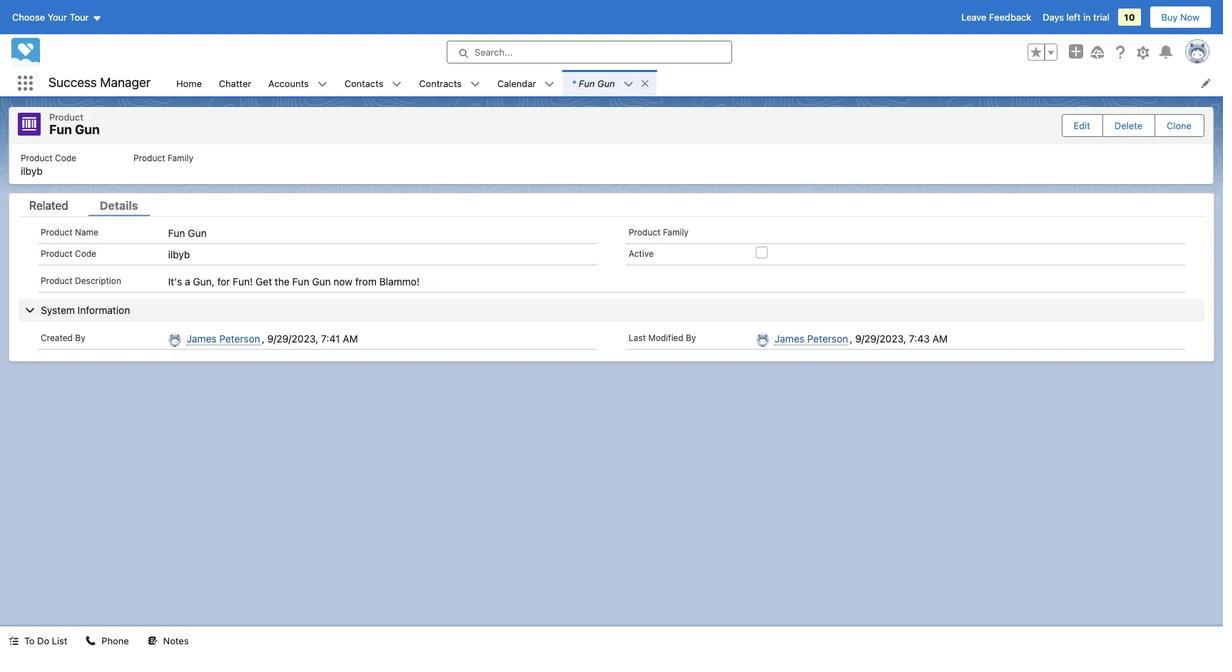 Task type: vqa. For each thing, say whether or not it's contained in the screenshot.
LIST containing Home
yes



Task type: describe. For each thing, give the bounding box(es) containing it.
gun inside the product fun gun
[[75, 122, 100, 137]]

, 9/29/2023, 7:43 am
[[850, 332, 948, 344]]

buy
[[1162, 11, 1178, 23]]

details link
[[88, 199, 150, 216]]

search...
[[475, 46, 513, 58]]

leave feedback link
[[962, 11, 1032, 23]]

james peterson link for , 9/29/2023, 7:41 am
[[187, 332, 260, 345]]

days left in trial
[[1043, 11, 1110, 23]]

edit button
[[1063, 115, 1102, 136]]

code for product code ilbyb
[[55, 152, 76, 163]]

a
[[185, 275, 190, 287]]

related
[[29, 199, 68, 212]]

text default image inside contracts list item
[[470, 79, 480, 89]]

the
[[275, 275, 290, 287]]

james for , 9/29/2023, 7:43 am
[[775, 332, 805, 344]]

text default image for *
[[624, 79, 634, 89]]

false image
[[756, 247, 768, 259]]

list
[[52, 635, 67, 647]]

blammo!
[[379, 275, 420, 287]]

for
[[217, 275, 230, 287]]

james peterson link for , 9/29/2023, 7:43 am
[[775, 332, 849, 345]]

created
[[41, 332, 73, 343]]

am for , 9/29/2023, 7:41 am
[[343, 332, 358, 344]]

contacts
[[345, 77, 384, 89]]

from
[[355, 275, 377, 287]]

system information button
[[19, 299, 1205, 322]]

leave
[[962, 11, 987, 23]]

7:41
[[321, 332, 340, 344]]

system information
[[41, 304, 130, 316]]

choose your tour
[[12, 11, 89, 23]]

get
[[256, 275, 272, 287]]

accounts link
[[260, 70, 317, 96]]

text default image inside calendar list item
[[545, 79, 555, 89]]

to
[[24, 635, 35, 647]]

notes
[[163, 635, 189, 647]]

text default image inside to do list button
[[9, 636, 19, 646]]

product code ilbyb
[[21, 152, 76, 177]]

product family inside ilbyb list
[[133, 152, 194, 163]]

last modified by
[[629, 332, 697, 343]]

name
[[75, 227, 98, 237]]

search... button
[[447, 41, 732, 64]]

gun inside list item
[[598, 77, 615, 89]]

9/29/2023, for 9/29/2023, 7:41 am
[[267, 332, 318, 344]]

family inside ilbyb list
[[168, 152, 194, 163]]

fun inside list item
[[579, 77, 595, 89]]

fun!
[[233, 275, 253, 287]]

tour
[[70, 11, 89, 23]]

chatter
[[219, 77, 251, 89]]

choose your tour button
[[11, 6, 102, 29]]

description
[[75, 275, 121, 286]]

delete
[[1115, 120, 1143, 131]]

james peterson for , 9/29/2023, 7:43 am
[[775, 332, 849, 344]]

days
[[1043, 11, 1064, 23]]

in
[[1084, 11, 1091, 23]]

1 vertical spatial ilbyb
[[168, 248, 190, 260]]

it's
[[168, 275, 182, 287]]

clone button
[[1156, 115, 1204, 136]]

to do list button
[[0, 627, 76, 655]]

am for , 9/29/2023, 7:43 am
[[933, 332, 948, 344]]

ilbyb list
[[9, 144, 1214, 184]]

home link
[[168, 70, 210, 96]]

, 9/29/2023, 7:41 am
[[262, 332, 358, 344]]

gun up gun,
[[188, 227, 207, 239]]

created by
[[41, 332, 85, 343]]

fun up it's
[[168, 227, 185, 239]]

, for , 9/29/2023, 7:43 am
[[850, 332, 853, 344]]

system
[[41, 304, 75, 316]]

delete button
[[1104, 115, 1154, 136]]

buy now
[[1162, 11, 1200, 23]]

clone
[[1167, 120, 1192, 131]]

product code
[[41, 248, 96, 259]]

gun left now
[[312, 275, 331, 287]]

success
[[49, 75, 97, 90]]

text default image inside phone button
[[86, 636, 96, 646]]

10
[[1124, 11, 1135, 23]]

product inside the product fun gun
[[49, 111, 83, 123]]

success manager
[[49, 75, 151, 90]]



Task type: locate. For each thing, give the bounding box(es) containing it.
fun gun
[[168, 227, 207, 239]]

product up system
[[41, 275, 73, 286]]

2 horizontal spatial text default image
[[624, 79, 634, 89]]

text default image right contacts
[[392, 79, 402, 89]]

active
[[629, 248, 654, 259]]

product family up details
[[133, 152, 194, 163]]

0 vertical spatial family
[[168, 152, 194, 163]]

text default image
[[640, 78, 650, 88], [317, 79, 327, 89], [470, 79, 480, 89], [545, 79, 555, 89], [86, 636, 96, 646], [148, 636, 158, 646]]

0 horizontal spatial by
[[75, 332, 85, 343]]

product inside product code ilbyb
[[21, 152, 53, 163]]

ilbyb down "fun gun"
[[168, 248, 190, 260]]

0 vertical spatial code
[[55, 152, 76, 163]]

0 horizontal spatial james peterson link
[[187, 332, 260, 345]]

manager
[[100, 75, 151, 90]]

chatter link
[[210, 70, 260, 96]]

notes button
[[139, 627, 197, 655]]

calendar
[[498, 77, 536, 89]]

0 horizontal spatial family
[[168, 152, 194, 163]]

1 horizontal spatial james peterson link
[[775, 332, 849, 345]]

0 horizontal spatial ilbyb
[[21, 165, 43, 177]]

list item containing *
[[563, 70, 657, 96]]

text default image right * fun gun
[[624, 79, 634, 89]]

gun,
[[193, 275, 215, 287]]

code for product code
[[75, 248, 96, 259]]

accounts
[[269, 77, 309, 89]]

peterson down 'fun!'
[[219, 332, 260, 344]]

text default image left to
[[9, 636, 19, 646]]

list item
[[563, 70, 657, 96]]

leave feedback
[[962, 11, 1032, 23]]

calendar list item
[[489, 70, 563, 96]]

left
[[1067, 11, 1081, 23]]

1 horizontal spatial ,
[[850, 332, 853, 344]]

text default image
[[392, 79, 402, 89], [624, 79, 634, 89], [9, 636, 19, 646]]

edit
[[1074, 120, 1091, 131]]

am right 7:41 at the left of page
[[343, 332, 358, 344]]

to do list
[[24, 635, 67, 647]]

product down the product name at the top left of the page
[[41, 248, 73, 259]]

contacts list item
[[336, 70, 411, 96]]

accounts list item
[[260, 70, 336, 96]]

1 , from the left
[[262, 332, 265, 344]]

information
[[78, 304, 130, 316]]

product down 'success'
[[49, 111, 83, 123]]

1 horizontal spatial am
[[933, 332, 948, 344]]

trial
[[1094, 11, 1110, 23]]

phone
[[102, 635, 129, 647]]

2 am from the left
[[933, 332, 948, 344]]

1 vertical spatial family
[[663, 227, 689, 237]]

gun down success manager
[[75, 122, 100, 137]]

2 james peterson from the left
[[775, 332, 849, 344]]

list containing home
[[168, 70, 1224, 96]]

am
[[343, 332, 358, 344], [933, 332, 948, 344]]

code down the product fun gun
[[55, 152, 76, 163]]

0 vertical spatial product family
[[133, 152, 194, 163]]

1 horizontal spatial 9/29/2023,
[[856, 332, 907, 344]]

2 by from the left
[[686, 332, 697, 343]]

1 horizontal spatial peterson
[[808, 332, 849, 344]]

text default image right contracts
[[470, 79, 480, 89]]

1 horizontal spatial by
[[686, 332, 697, 343]]

0 horizontal spatial peterson
[[219, 332, 260, 344]]

0 horizontal spatial james
[[187, 332, 217, 344]]

james peterson link
[[187, 332, 260, 345], [775, 332, 849, 345]]

choose
[[12, 11, 45, 23]]

peterson left , 9/29/2023, 7:43 am
[[808, 332, 849, 344]]

text default image inside list item
[[624, 79, 634, 89]]

peterson
[[219, 332, 260, 344], [808, 332, 849, 344]]

text default image left "notes"
[[148, 636, 158, 646]]

product up "related"
[[21, 152, 53, 163]]

fun
[[579, 77, 595, 89], [49, 122, 72, 137], [168, 227, 185, 239], [292, 275, 309, 287]]

your
[[48, 11, 67, 23]]

ilbyb up "related"
[[21, 165, 43, 177]]

gun
[[598, 77, 615, 89], [75, 122, 100, 137], [188, 227, 207, 239], [312, 275, 331, 287]]

contracts link
[[411, 70, 470, 96]]

peterson for , 9/29/2023, 7:43 am
[[808, 332, 849, 344]]

1 by from the left
[[75, 332, 85, 343]]

, for , 9/29/2023, 7:41 am
[[262, 332, 265, 344]]

1 am from the left
[[343, 332, 358, 344]]

by right created on the left of page
[[75, 332, 85, 343]]

9/29/2023, for 9/29/2023, 7:43 am
[[856, 332, 907, 344]]

product family up active on the right
[[629, 227, 689, 237]]

fun up product code ilbyb
[[49, 122, 72, 137]]

1 horizontal spatial text default image
[[392, 79, 402, 89]]

last
[[629, 332, 646, 343]]

* fun gun
[[572, 77, 615, 89]]

family
[[168, 152, 194, 163], [663, 227, 689, 237]]

0 horizontal spatial text default image
[[9, 636, 19, 646]]

home
[[176, 77, 202, 89]]

contracts list item
[[411, 70, 489, 96]]

text default image inside list item
[[640, 78, 650, 88]]

code
[[55, 152, 76, 163], [75, 248, 96, 259]]

gun right * at top left
[[598, 77, 615, 89]]

9/29/2023,
[[267, 332, 318, 344], [856, 332, 907, 344]]

product description
[[41, 275, 121, 286]]

1 horizontal spatial ilbyb
[[168, 248, 190, 260]]

code down name
[[75, 248, 96, 259]]

do
[[37, 635, 49, 647]]

text default image left phone
[[86, 636, 96, 646]]

product
[[49, 111, 83, 123], [21, 152, 53, 163], [133, 152, 165, 163], [41, 227, 73, 237], [629, 227, 661, 237], [41, 248, 73, 259], [41, 275, 73, 286]]

text default image inside accounts list item
[[317, 79, 327, 89]]

fun right the
[[292, 275, 309, 287]]

, left 7:43
[[850, 332, 853, 344]]

*
[[572, 77, 576, 89]]

1 james peterson from the left
[[187, 332, 260, 344]]

ilbyb inside product code ilbyb
[[21, 165, 43, 177]]

james for , 9/29/2023, 7:41 am
[[187, 332, 217, 344]]

1 vertical spatial product family
[[629, 227, 689, 237]]

james peterson
[[187, 332, 260, 344], [775, 332, 849, 344]]

product up active on the right
[[629, 227, 661, 237]]

1 9/29/2023, from the left
[[267, 332, 318, 344]]

phone button
[[77, 627, 138, 655]]

text default image for contacts
[[392, 79, 402, 89]]

james peterson for , 9/29/2023, 7:41 am
[[187, 332, 260, 344]]

1 vertical spatial code
[[75, 248, 96, 259]]

buy now button
[[1150, 6, 1212, 29]]

am right 7:43
[[933, 332, 948, 344]]

1 james from the left
[[187, 332, 217, 344]]

text default image right accounts
[[317, 79, 327, 89]]

product name
[[41, 227, 98, 237]]

product fun gun
[[49, 111, 100, 137]]

9/29/2023, left 7:41 at the left of page
[[267, 332, 318, 344]]

1 peterson from the left
[[219, 332, 260, 344]]

list
[[168, 70, 1224, 96]]

0 horizontal spatial ,
[[262, 332, 265, 344]]

related link
[[18, 199, 80, 216]]

code inside product code ilbyb
[[55, 152, 76, 163]]

by right modified
[[686, 332, 697, 343]]

1 horizontal spatial product family
[[629, 227, 689, 237]]

0 vertical spatial ilbyb
[[21, 165, 43, 177]]

contacts link
[[336, 70, 392, 96]]

peterson for , 9/29/2023, 7:41 am
[[219, 332, 260, 344]]

1 horizontal spatial james
[[775, 332, 805, 344]]

modified
[[649, 332, 684, 343]]

1 horizontal spatial james peterson
[[775, 332, 849, 344]]

calendar link
[[489, 70, 545, 96]]

text default image inside contacts list item
[[392, 79, 402, 89]]

now
[[1181, 11, 1200, 23]]

0 horizontal spatial 9/29/2023,
[[267, 332, 318, 344]]

text default image right * fun gun
[[640, 78, 650, 88]]

details
[[100, 199, 138, 212]]

product up details
[[133, 152, 165, 163]]

james
[[187, 332, 217, 344], [775, 332, 805, 344]]

, down get
[[262, 332, 265, 344]]

1 horizontal spatial family
[[663, 227, 689, 237]]

fun inside the product fun gun
[[49, 122, 72, 137]]

7:43
[[909, 332, 930, 344]]

0 horizontal spatial james peterson
[[187, 332, 260, 344]]

2 9/29/2023, from the left
[[856, 332, 907, 344]]

product up product code
[[41, 227, 73, 237]]

2 james from the left
[[775, 332, 805, 344]]

fun right * at top left
[[579, 77, 595, 89]]

2 , from the left
[[850, 332, 853, 344]]

2 peterson from the left
[[808, 332, 849, 344]]

0 horizontal spatial product family
[[133, 152, 194, 163]]

it's a gun, for fun! get the fun gun now from blammo!
[[168, 275, 420, 287]]

now
[[334, 275, 353, 287]]

2 james peterson link from the left
[[775, 332, 849, 345]]

1 james peterson link from the left
[[187, 332, 260, 345]]

,
[[262, 332, 265, 344], [850, 332, 853, 344]]

group
[[1028, 44, 1058, 61]]

text default image left * at top left
[[545, 79, 555, 89]]

9/29/2023, left 7:43
[[856, 332, 907, 344]]

feedback
[[989, 11, 1032, 23]]

0 horizontal spatial am
[[343, 332, 358, 344]]

text default image inside notes button
[[148, 636, 158, 646]]

contracts
[[419, 77, 462, 89]]



